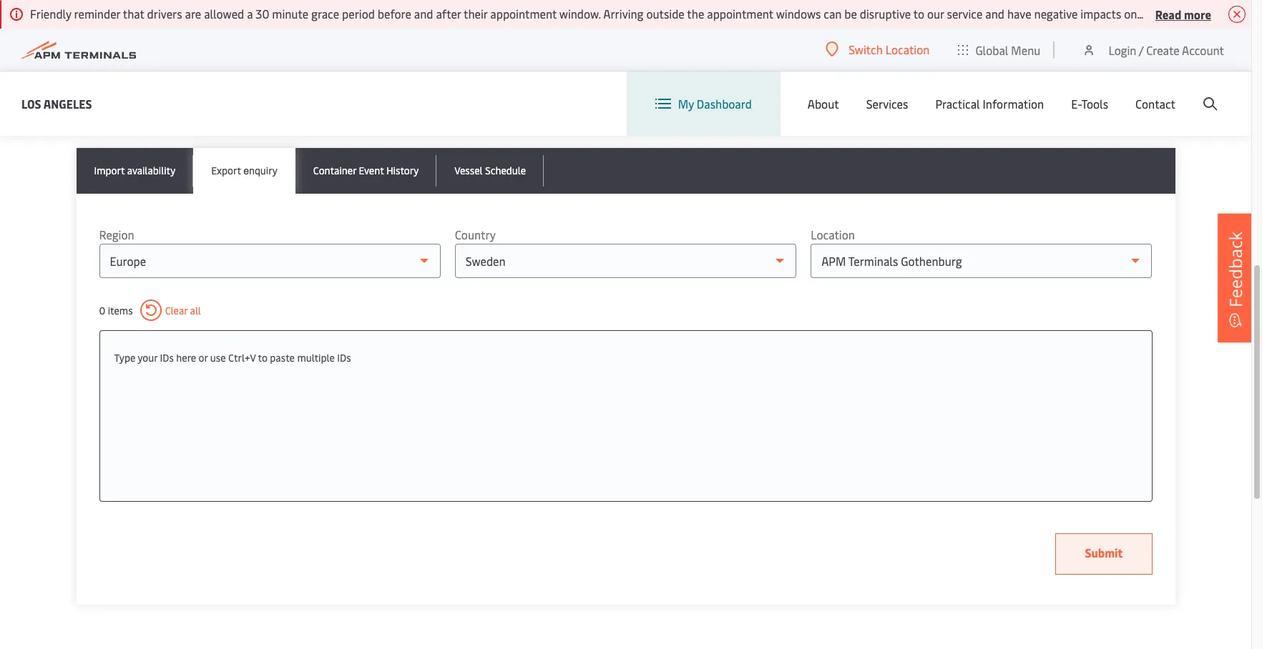 Task type: locate. For each thing, give the bounding box(es) containing it.
my
[[678, 96, 694, 112]]

event
[[359, 164, 384, 177]]

1 horizontal spatial ids
[[337, 351, 351, 365]]

history
[[386, 164, 419, 177]]

drivers left are on the top left of page
[[147, 6, 182, 21]]

0 items
[[99, 304, 133, 317]]

impacts
[[1081, 6, 1122, 21]]

1 horizontal spatial the
[[687, 6, 704, 21]]

on right impacts
[[1124, 6, 1137, 21]]

window.
[[559, 6, 601, 21]]

to left paste at the bottom left of the page
[[258, 351, 268, 365]]

0 vertical spatial the
[[687, 6, 704, 21]]

items
[[108, 304, 133, 317]]

0 horizontal spatial and
[[414, 6, 433, 21]]

all
[[190, 304, 201, 317]]

are
[[185, 6, 201, 21]]

angeles
[[43, 96, 92, 111]]

or left use
[[199, 351, 208, 365]]

1 horizontal spatial to
[[337, 100, 348, 116]]

0 vertical spatial to
[[914, 6, 925, 21]]

location
[[293, 100, 334, 116]]

period
[[342, 6, 375, 21]]

login / create account
[[1109, 42, 1224, 58]]

additional
[[106, 100, 158, 116]]

1 ids from the left
[[160, 351, 174, 365]]

the right change on the top left
[[273, 100, 290, 116]]

clear all button
[[140, 300, 201, 321]]

on left tim
[[1234, 6, 1247, 21]]

read
[[1156, 6, 1182, 22]]

2 ids from the left
[[337, 351, 351, 365]]

friendly
[[30, 6, 71, 21]]

allowed
[[204, 6, 244, 21]]

import availability
[[94, 164, 175, 177]]

and
[[414, 6, 433, 21], [986, 6, 1005, 21]]

0 vertical spatial location
[[886, 42, 930, 57]]

0 horizontal spatial to
[[258, 351, 268, 365]]

and left after
[[414, 6, 433, 21]]

submit button
[[1056, 534, 1152, 575]]

switch
[[849, 42, 883, 57]]

los
[[21, 96, 41, 111]]

2 vertical spatial to
[[258, 351, 268, 365]]

appointment
[[490, 6, 557, 21], [707, 6, 774, 21]]

0 horizontal spatial the
[[273, 100, 290, 116]]

and left have
[[986, 6, 1005, 21]]

global
[[976, 42, 1009, 58]]

change
[[233, 100, 270, 116]]

export еnquiry button
[[193, 148, 295, 194]]

1 horizontal spatial or
[[220, 100, 230, 116]]

feedback
[[1224, 232, 1247, 308]]

0 horizontal spatial a
[[247, 6, 253, 21]]

2 appointment from the left
[[707, 6, 774, 21]]

our
[[927, 6, 944, 21]]

drivers
[[147, 6, 182, 21], [1140, 6, 1175, 21]]

None text field
[[114, 346, 1137, 371]]

1 horizontal spatial location
[[886, 42, 930, 57]]

1 horizontal spatial on
[[1234, 6, 1247, 21]]

1 horizontal spatial and
[[986, 6, 1005, 21]]

grace
[[311, 6, 339, 21]]

or
[[220, 100, 230, 116], [199, 351, 208, 365]]

use
[[210, 351, 226, 365]]

1 appointment from the left
[[490, 6, 557, 21]]

the right outside
[[687, 6, 704, 21]]

more
[[1184, 6, 1212, 22]]

schedule
[[485, 164, 526, 177]]

ids right "your"
[[160, 351, 174, 365]]

login
[[1109, 42, 1137, 58]]

1 vertical spatial the
[[273, 100, 290, 116]]

a right at
[[400, 100, 406, 116]]

0 horizontal spatial ids
[[160, 351, 174, 365]]

import
[[94, 164, 125, 177]]

before
[[378, 6, 411, 21]]

be
[[845, 6, 857, 21]]

a left 30
[[247, 6, 253, 21]]

arriving
[[603, 6, 644, 21]]

minute
[[272, 6, 309, 21]]

1 horizontal spatial appointment
[[707, 6, 774, 21]]

container
[[313, 164, 356, 177]]

drivers left who on the top
[[1140, 6, 1175, 21]]

service
[[947, 6, 983, 21]]

export
[[211, 164, 241, 177]]

who
[[1178, 6, 1200, 21]]

paste
[[270, 351, 295, 365]]

global menu
[[976, 42, 1041, 58]]

or left change on the top left
[[220, 100, 230, 116]]

to left search
[[337, 100, 348, 116]]

1 vertical spatial to
[[337, 100, 348, 116]]

appointment left windows
[[707, 6, 774, 21]]

search again enter additional containers, or change the location to search at a different terminal.
[[76, 69, 503, 116]]

enter
[[76, 100, 104, 116]]

arrive
[[1202, 6, 1232, 21]]

vessel
[[455, 164, 483, 177]]

appointment right 'their' on the left top of the page
[[490, 6, 557, 21]]

tab list
[[76, 148, 1175, 194]]

a
[[247, 6, 253, 21], [400, 100, 406, 116]]

to left 'our'
[[914, 6, 925, 21]]

containers,
[[161, 100, 217, 116]]

0 horizontal spatial drivers
[[147, 6, 182, 21]]

outside
[[646, 6, 685, 21]]

friendly reminder that drivers are allowed a 30 minute grace period before and after their appointment window. arriving outside the appointment windows can be disruptive to our service and have negative impacts on drivers who arrive on tim
[[30, 6, 1262, 21]]

on
[[1124, 6, 1137, 21], [1234, 6, 1247, 21]]

type
[[114, 351, 135, 365]]

close alert image
[[1229, 6, 1246, 23]]

0 vertical spatial or
[[220, 100, 230, 116]]

0 horizontal spatial appointment
[[490, 6, 557, 21]]

again
[[141, 69, 189, 96]]

30
[[256, 6, 269, 21]]

1 vertical spatial location
[[811, 227, 855, 243]]

menu
[[1011, 42, 1041, 58]]

read more button
[[1156, 5, 1212, 23]]

type your ids here or use ctrl+v to paste multiple ids
[[114, 351, 351, 365]]

ids
[[160, 351, 174, 365], [337, 351, 351, 365]]

feedback button
[[1218, 214, 1254, 343]]

their
[[464, 6, 488, 21]]

1 horizontal spatial drivers
[[1140, 6, 1175, 21]]

location
[[886, 42, 930, 57], [811, 227, 855, 243]]

ids right multiple on the bottom of page
[[337, 351, 351, 365]]

0 horizontal spatial or
[[199, 351, 208, 365]]

import availability button
[[76, 148, 193, 194]]

the
[[687, 6, 704, 21], [273, 100, 290, 116]]

that
[[123, 6, 144, 21]]

1 horizontal spatial a
[[400, 100, 406, 116]]

login / create account link
[[1082, 29, 1224, 71]]

1 vertical spatial a
[[400, 100, 406, 116]]

0 horizontal spatial on
[[1124, 6, 1137, 21]]



Task type: describe. For each thing, give the bounding box(es) containing it.
multiple
[[297, 351, 335, 365]]

read more
[[1156, 6, 1212, 22]]

0 vertical spatial a
[[247, 6, 253, 21]]

switch location
[[849, 42, 930, 57]]

availability
[[127, 164, 175, 177]]

vessel schedule
[[455, 164, 526, 177]]

vessel schedule button
[[437, 148, 544, 194]]

different
[[408, 100, 454, 116]]

terminal.
[[456, 100, 503, 116]]

your
[[138, 351, 158, 365]]

submit
[[1085, 545, 1123, 561]]

1 and from the left
[[414, 6, 433, 21]]

container event history button
[[295, 148, 437, 194]]

tim
[[1250, 6, 1262, 21]]

country
[[455, 227, 496, 243]]

search
[[76, 69, 136, 96]]

export еnquiry
[[211, 164, 277, 177]]

1 drivers from the left
[[147, 6, 182, 21]]

have
[[1008, 6, 1032, 21]]

negative
[[1034, 6, 1078, 21]]

search
[[350, 100, 384, 116]]

region
[[99, 227, 134, 243]]

about
[[808, 96, 839, 112]]

can
[[824, 6, 842, 21]]

reminder
[[74, 6, 120, 21]]

switch location button
[[826, 42, 930, 57]]

ctrl+v
[[228, 351, 256, 365]]

los angeles
[[21, 96, 92, 111]]

global menu button
[[944, 28, 1055, 71]]

disruptive
[[860, 6, 911, 21]]

2 horizontal spatial to
[[914, 6, 925, 21]]

my dashboard button
[[655, 72, 752, 136]]

/
[[1139, 42, 1144, 58]]

clear
[[165, 304, 188, 317]]

at
[[387, 100, 397, 116]]

0
[[99, 304, 105, 317]]

the inside search again enter additional containers, or change the location to search at a different terminal.
[[273, 100, 290, 116]]

to inside search again enter additional containers, or change the location to search at a different terminal.
[[337, 100, 348, 116]]

2 and from the left
[[986, 6, 1005, 21]]

windows
[[776, 6, 821, 21]]

еnquiry
[[243, 164, 277, 177]]

1 on from the left
[[1124, 6, 1137, 21]]

after
[[436, 6, 461, 21]]

or inside search again enter additional containers, or change the location to search at a different terminal.
[[220, 100, 230, 116]]

2 on from the left
[[1234, 6, 1247, 21]]

1 vertical spatial or
[[199, 351, 208, 365]]

create
[[1147, 42, 1180, 58]]

dashboard
[[697, 96, 752, 112]]

account
[[1182, 42, 1224, 58]]

los angeles link
[[21, 95, 92, 113]]

0 horizontal spatial location
[[811, 227, 855, 243]]

2 drivers from the left
[[1140, 6, 1175, 21]]

my dashboard
[[678, 96, 752, 112]]

clear all
[[165, 304, 201, 317]]

about button
[[808, 72, 839, 136]]

tab list containing import availability
[[76, 148, 1175, 194]]

container event history
[[313, 164, 419, 177]]

a inside search again enter additional containers, or change the location to search at a different terminal.
[[400, 100, 406, 116]]

here
[[176, 351, 196, 365]]



Task type: vqa. For each thing, say whether or not it's contained in the screenshot.
more
yes



